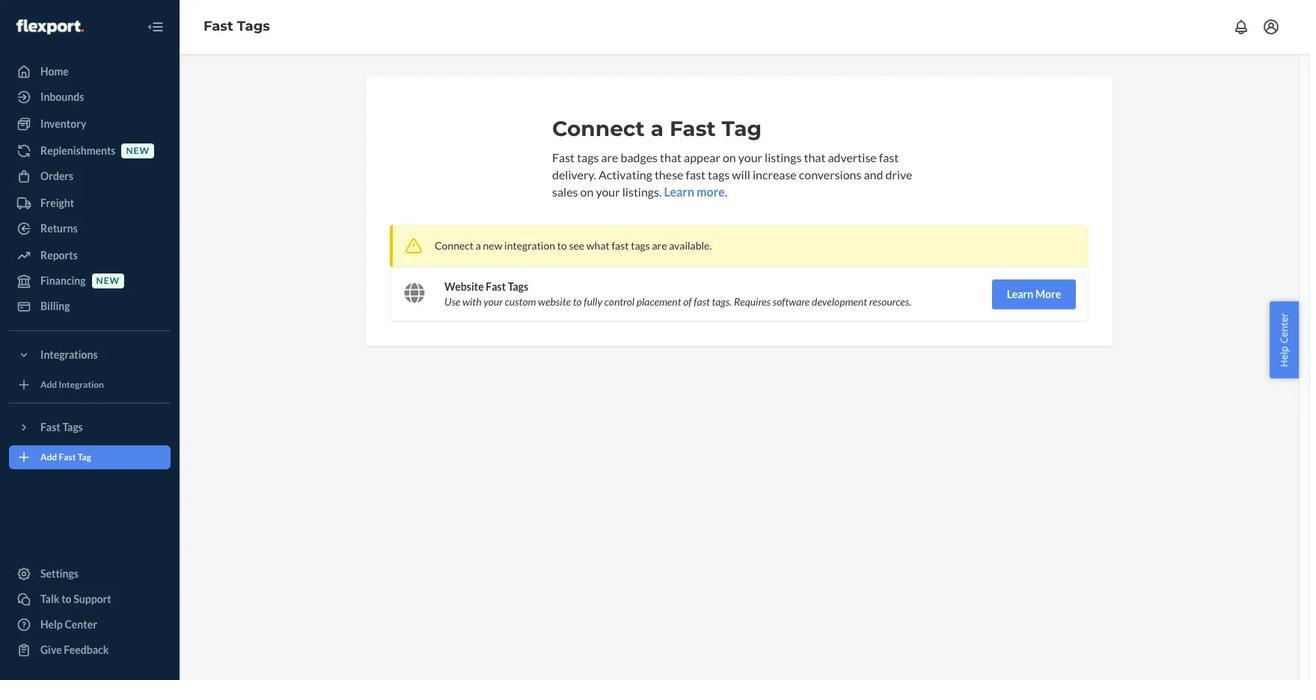Task type: vqa. For each thing, say whether or not it's contained in the screenshot.
Connect associated with Connect a new integration to see what fast tags are available.
yes



Task type: locate. For each thing, give the bounding box(es) containing it.
to inside website fast tags use with your custom website to fully control placement of fast tags. requires software development resources.
[[573, 295, 582, 308]]

0 vertical spatial to
[[557, 239, 567, 252]]

1 horizontal spatial tags
[[237, 18, 270, 35]]

custom
[[505, 295, 536, 308]]

fast tags button
[[9, 416, 171, 440]]

tags up .
[[708, 168, 730, 182]]

0 vertical spatial learn
[[664, 185, 694, 199]]

fast inside fast tags are badges that appear on your listings that advertise fast delivery. activating these fast tags will increase conversions and drive sales on your listings.
[[552, 150, 575, 165]]

talk
[[40, 593, 59, 606]]

give
[[40, 644, 62, 657]]

new for financing
[[96, 276, 120, 287]]

0 horizontal spatial tags
[[62, 421, 83, 434]]

1 vertical spatial center
[[65, 619, 97, 632]]

are up activating
[[601, 150, 618, 165]]

2 vertical spatial tags
[[62, 421, 83, 434]]

these
[[655, 168, 684, 182]]

talk to support
[[40, 593, 111, 606]]

tags.
[[712, 295, 732, 308]]

fast up delivery.
[[552, 150, 575, 165]]

that up conversions
[[804, 150, 826, 165]]

badges
[[621, 150, 658, 165]]

new down reports link
[[96, 276, 120, 287]]

resources.
[[869, 295, 912, 308]]

add for add integration
[[40, 380, 57, 391]]

open account menu image
[[1262, 18, 1280, 36]]

your
[[738, 150, 763, 165], [596, 185, 620, 199], [484, 295, 503, 308]]

2 that from the left
[[804, 150, 826, 165]]

new up orders link
[[126, 145, 150, 157]]

add
[[40, 380, 57, 391], [40, 452, 57, 464]]

connect a new integration to see what fast tags are available.
[[435, 239, 712, 252]]

open notifications image
[[1232, 18, 1250, 36]]

fast up add fast tag
[[40, 421, 60, 434]]

0 vertical spatial add
[[40, 380, 57, 391]]

0 horizontal spatial your
[[484, 295, 503, 308]]

1 horizontal spatial are
[[652, 239, 667, 252]]

are
[[601, 150, 618, 165], [652, 239, 667, 252]]

fast tags are badges that appear on your listings that advertise fast delivery. activating these fast tags will increase conversions and drive sales on your listings.
[[552, 150, 912, 199]]

2 horizontal spatial tags
[[708, 168, 730, 182]]

that
[[660, 150, 682, 165], [804, 150, 826, 165]]

fast
[[879, 150, 899, 165], [686, 168, 706, 182], [612, 239, 629, 252], [694, 295, 710, 308]]

2 horizontal spatial your
[[738, 150, 763, 165]]

2 vertical spatial tags
[[631, 239, 650, 252]]

fast up custom
[[486, 280, 506, 293]]

2 vertical spatial new
[[96, 276, 120, 287]]

tag down fast tags dropdown button
[[78, 452, 91, 464]]

fast tags
[[204, 18, 270, 35], [40, 421, 83, 434]]

0 horizontal spatial help center
[[40, 619, 97, 632]]

a up the website
[[476, 239, 481, 252]]

inventory link
[[9, 112, 171, 136]]

1 horizontal spatial learn
[[1007, 288, 1034, 300]]

1 horizontal spatial help
[[1278, 346, 1291, 368]]

replenishments
[[40, 144, 116, 157]]

1 vertical spatial fast tags
[[40, 421, 83, 434]]

financing
[[40, 275, 86, 287]]

help center button
[[1270, 302, 1299, 379]]

2 horizontal spatial to
[[573, 295, 582, 308]]

1 horizontal spatial tag
[[722, 116, 762, 141]]

1 vertical spatial tag
[[78, 452, 91, 464]]

add down fast tags dropdown button
[[40, 452, 57, 464]]

0 horizontal spatial tag
[[78, 452, 91, 464]]

1 horizontal spatial help center
[[1278, 313, 1291, 368]]

that up these
[[660, 150, 682, 165]]

learn for learn more
[[1007, 288, 1034, 300]]

1 horizontal spatial connect
[[552, 116, 645, 141]]

help center inside button
[[1278, 313, 1291, 368]]

0 vertical spatial new
[[126, 145, 150, 157]]

0 horizontal spatial a
[[476, 239, 481, 252]]

returns
[[40, 222, 78, 235]]

on down delivery.
[[580, 185, 594, 199]]

learn left more in the top right of the page
[[1007, 288, 1034, 300]]

control
[[604, 295, 635, 308]]

tag
[[722, 116, 762, 141], [78, 452, 91, 464]]

0 vertical spatial center
[[1278, 313, 1291, 344]]

0 vertical spatial fast tags
[[204, 18, 270, 35]]

inbounds link
[[9, 85, 171, 109]]

1 horizontal spatial tags
[[631, 239, 650, 252]]

your down activating
[[596, 185, 620, 199]]

fast inside website fast tags use with your custom website to fully control placement of fast tags. requires software development resources.
[[486, 280, 506, 293]]

fast
[[204, 18, 233, 35], [670, 116, 716, 141], [552, 150, 575, 165], [486, 280, 506, 293], [40, 421, 60, 434], [59, 452, 76, 464]]

0 horizontal spatial connect
[[435, 239, 474, 252]]

on up will
[[723, 150, 736, 165]]

1 add from the top
[[40, 380, 57, 391]]

0 vertical spatial a
[[651, 116, 664, 141]]

learn for learn more .
[[664, 185, 694, 199]]

0 vertical spatial are
[[601, 150, 618, 165]]

your up will
[[738, 150, 763, 165]]

0 horizontal spatial on
[[580, 185, 594, 199]]

learn
[[664, 185, 694, 199], [1007, 288, 1034, 300]]

fast inside website fast tags use with your custom website to fully control placement of fast tags. requires software development resources.
[[694, 295, 710, 308]]

increase
[[753, 168, 797, 182]]

close navigation image
[[147, 18, 165, 36]]

2 horizontal spatial tags
[[508, 280, 528, 293]]

0 horizontal spatial fast tags
[[40, 421, 83, 434]]

tag up will
[[722, 116, 762, 141]]

0 horizontal spatial new
[[96, 276, 120, 287]]

returns link
[[9, 217, 171, 241]]

center
[[1278, 313, 1291, 344], [65, 619, 97, 632]]

1 vertical spatial help center
[[40, 619, 97, 632]]

reports link
[[9, 244, 171, 268]]

learn more
[[1007, 288, 1061, 300]]

0 horizontal spatial that
[[660, 150, 682, 165]]

available.
[[669, 239, 712, 252]]

0 vertical spatial tag
[[722, 116, 762, 141]]

a
[[651, 116, 664, 141], [476, 239, 481, 252]]

2 add from the top
[[40, 452, 57, 464]]

are left available.
[[652, 239, 667, 252]]

your right with
[[484, 295, 503, 308]]

requires
[[734, 295, 771, 308]]

on
[[723, 150, 736, 165], [580, 185, 594, 199]]

1 vertical spatial add
[[40, 452, 57, 464]]

1 vertical spatial are
[[652, 239, 667, 252]]

0 horizontal spatial help
[[40, 619, 63, 632]]

1 horizontal spatial that
[[804, 150, 826, 165]]

conversions
[[799, 168, 862, 182]]

1 horizontal spatial on
[[723, 150, 736, 165]]

2 vertical spatial your
[[484, 295, 503, 308]]

0 vertical spatial your
[[738, 150, 763, 165]]

1 vertical spatial on
[[580, 185, 594, 199]]

1 vertical spatial to
[[573, 295, 582, 308]]

new
[[126, 145, 150, 157], [483, 239, 502, 252], [96, 276, 120, 287]]

0 horizontal spatial learn
[[664, 185, 694, 199]]

more
[[1036, 288, 1061, 300]]

0 horizontal spatial are
[[601, 150, 618, 165]]

add integration link
[[9, 373, 171, 397]]

with
[[462, 295, 482, 308]]

1 horizontal spatial new
[[126, 145, 150, 157]]

1 vertical spatial a
[[476, 239, 481, 252]]

to right talk at bottom
[[61, 593, 71, 606]]

connect up the website
[[435, 239, 474, 252]]

to
[[557, 239, 567, 252], [573, 295, 582, 308], [61, 593, 71, 606]]

2 vertical spatial to
[[61, 593, 71, 606]]

0 vertical spatial on
[[723, 150, 736, 165]]

orders link
[[9, 165, 171, 189]]

development
[[812, 295, 867, 308]]

tags inside website fast tags use with your custom website to fully control placement of fast tags. requires software development resources.
[[508, 280, 528, 293]]

tags
[[237, 18, 270, 35], [508, 280, 528, 293], [62, 421, 83, 434]]

1 vertical spatial tags
[[508, 280, 528, 293]]

fast right 'close navigation' icon
[[204, 18, 233, 35]]

delivery.
[[552, 168, 596, 182]]

tags
[[577, 150, 599, 165], [708, 168, 730, 182], [631, 239, 650, 252]]

advertise
[[828, 150, 877, 165]]

help center
[[1278, 313, 1291, 368], [40, 619, 97, 632]]

integration
[[59, 380, 104, 391]]

tags up delivery.
[[577, 150, 599, 165]]

0 vertical spatial connect
[[552, 116, 645, 141]]

1 horizontal spatial center
[[1278, 313, 1291, 344]]

to left fully
[[573, 295, 582, 308]]

1 vertical spatial new
[[483, 239, 502, 252]]

see
[[569, 239, 585, 252]]

tags right what
[[631, 239, 650, 252]]

new left integration at the left
[[483, 239, 502, 252]]

a up 'badges'
[[651, 116, 664, 141]]

are inside fast tags are badges that appear on your listings that advertise fast delivery. activating these fast tags will increase conversions and drive sales on your listings.
[[601, 150, 618, 165]]

support
[[74, 593, 111, 606]]

help
[[1278, 346, 1291, 368], [40, 619, 63, 632]]

1 vertical spatial connect
[[435, 239, 474, 252]]

1 vertical spatial your
[[596, 185, 620, 199]]

learn down these
[[664, 185, 694, 199]]

add fast tag
[[40, 452, 91, 464]]

1 vertical spatial help
[[40, 619, 63, 632]]

2 horizontal spatial new
[[483, 239, 502, 252]]

0 horizontal spatial tags
[[577, 150, 599, 165]]

0 vertical spatial tags
[[237, 18, 270, 35]]

1 horizontal spatial a
[[651, 116, 664, 141]]

fast inside dropdown button
[[40, 421, 60, 434]]

connect up 'badges'
[[552, 116, 645, 141]]

center inside button
[[1278, 313, 1291, 344]]

learn inside button
[[1007, 288, 1034, 300]]

0 vertical spatial help
[[1278, 346, 1291, 368]]

fast down fast tags dropdown button
[[59, 452, 76, 464]]

to left see
[[557, 239, 567, 252]]

connect
[[552, 116, 645, 141], [435, 239, 474, 252]]

fast right what
[[612, 239, 629, 252]]

fast right of
[[694, 295, 710, 308]]

1 vertical spatial learn
[[1007, 288, 1034, 300]]

reports
[[40, 249, 78, 262]]

0 vertical spatial help center
[[1278, 313, 1291, 368]]

add left the integration
[[40, 380, 57, 391]]

globe image
[[404, 283, 425, 303]]

fast tags inside dropdown button
[[40, 421, 83, 434]]



Task type: describe. For each thing, give the bounding box(es) containing it.
home
[[40, 65, 69, 78]]

help inside button
[[1278, 346, 1291, 368]]

settings
[[40, 568, 79, 581]]

of
[[683, 295, 692, 308]]

1 that from the left
[[660, 150, 682, 165]]

more
[[697, 185, 725, 199]]

fast up appear
[[670, 116, 716, 141]]

billing
[[40, 300, 70, 313]]

integrations
[[40, 349, 98, 361]]

fast up "drive"
[[879, 150, 899, 165]]

billing link
[[9, 295, 171, 319]]

1 horizontal spatial your
[[596, 185, 620, 199]]

appear
[[684, 150, 721, 165]]

feedback
[[64, 644, 109, 657]]

help center link
[[9, 614, 171, 638]]

add integration
[[40, 380, 104, 391]]

drive
[[886, 168, 912, 182]]

what
[[587, 239, 610, 252]]

and
[[864, 168, 883, 182]]

.
[[725, 185, 727, 199]]

fully
[[584, 295, 602, 308]]

talk to support link
[[9, 588, 171, 612]]

0 horizontal spatial center
[[65, 619, 97, 632]]

give feedback button
[[9, 639, 171, 663]]

connect for connect a fast tag
[[552, 116, 645, 141]]

connect a fast tag
[[552, 116, 762, 141]]

0 vertical spatial tags
[[577, 150, 599, 165]]

fast up learn more .
[[686, 168, 706, 182]]

home link
[[9, 60, 171, 84]]

software
[[773, 295, 810, 308]]

settings link
[[9, 563, 171, 587]]

sales
[[552, 185, 578, 199]]

listings.
[[622, 185, 662, 199]]

your inside website fast tags use with your custom website to fully control placement of fast tags. requires software development resources.
[[484, 295, 503, 308]]

website
[[444, 280, 484, 293]]

freight
[[40, 197, 74, 210]]

learn more .
[[664, 185, 727, 199]]

1 vertical spatial tags
[[708, 168, 730, 182]]

orders
[[40, 170, 73, 183]]

flexport logo image
[[16, 19, 84, 34]]

use
[[444, 295, 460, 308]]

1 horizontal spatial to
[[557, 239, 567, 252]]

a for new
[[476, 239, 481, 252]]

tags inside dropdown button
[[62, 421, 83, 434]]

inventory
[[40, 117, 86, 130]]

0 horizontal spatial to
[[61, 593, 71, 606]]

add fast tag link
[[9, 446, 171, 470]]

a for fast
[[651, 116, 664, 141]]

listings
[[765, 150, 802, 165]]

website fast tags use with your custom website to fully control placement of fast tags. requires software development resources.
[[444, 280, 912, 308]]

1 horizontal spatial fast tags
[[204, 18, 270, 35]]

give feedback
[[40, 644, 109, 657]]

placement
[[637, 295, 681, 308]]

freight link
[[9, 192, 171, 216]]

activating
[[599, 168, 652, 182]]

inbounds
[[40, 91, 84, 103]]

add for add fast tag
[[40, 452, 57, 464]]

website
[[538, 295, 571, 308]]

integration
[[504, 239, 555, 252]]

new for replenishments
[[126, 145, 150, 157]]

fast tags link
[[204, 18, 270, 35]]

connect for connect a new integration to see what fast tags are available.
[[435, 239, 474, 252]]

learn more button
[[664, 184, 725, 201]]

will
[[732, 168, 750, 182]]

learn more button
[[992, 280, 1076, 309]]

integrations button
[[9, 343, 171, 367]]



